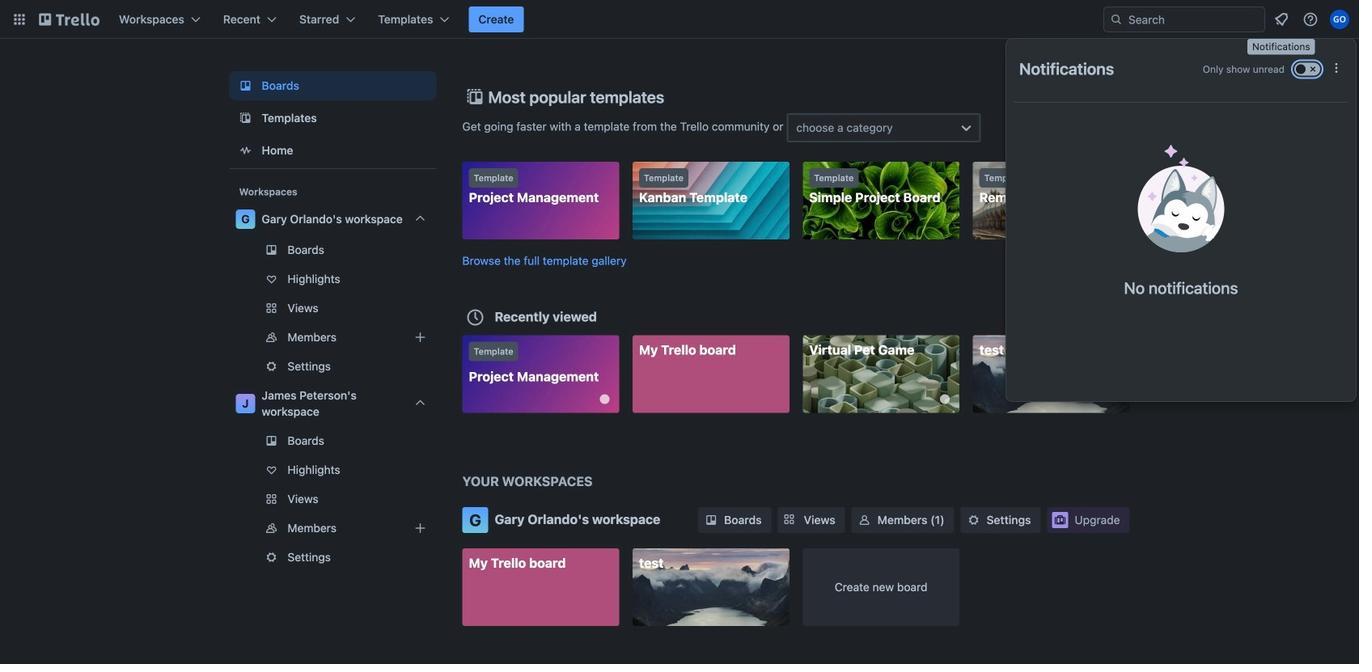 Task type: vqa. For each thing, say whether or not it's contained in the screenshot.
Starred Icon
no



Task type: locate. For each thing, give the bounding box(es) containing it.
add image
[[411, 328, 430, 347]]

1 sm image from the left
[[703, 512, 719, 528]]

1 there is new activity on this board. image from the left
[[600, 395, 610, 404]]

0 notifications image
[[1272, 10, 1292, 29]]

there is new activity on this board. image
[[600, 395, 610, 404], [940, 395, 950, 404]]

sm image
[[857, 512, 873, 528]]

sm image
[[703, 512, 719, 528], [966, 512, 982, 528]]

0 horizontal spatial sm image
[[703, 512, 719, 528]]

add image
[[411, 519, 430, 538]]

Search field
[[1123, 7, 1265, 32]]

taco image
[[1138, 145, 1225, 252]]

1 horizontal spatial sm image
[[966, 512, 982, 528]]

0 horizontal spatial there is new activity on this board. image
[[600, 395, 610, 404]]

tooltip
[[1248, 39, 1316, 55]]

1 horizontal spatial there is new activity on this board. image
[[940, 395, 950, 404]]



Task type: describe. For each thing, give the bounding box(es) containing it.
board image
[[236, 76, 255, 95]]

open information menu image
[[1303, 11, 1319, 28]]

template board image
[[236, 108, 255, 128]]

back to home image
[[39, 6, 100, 32]]

gary orlando (garyorlando) image
[[1330, 10, 1350, 29]]

primary element
[[0, 0, 1360, 39]]

search image
[[1110, 13, 1123, 26]]

home image
[[236, 141, 255, 160]]

2 sm image from the left
[[966, 512, 982, 528]]

2 there is new activity on this board. image from the left
[[940, 395, 950, 404]]



